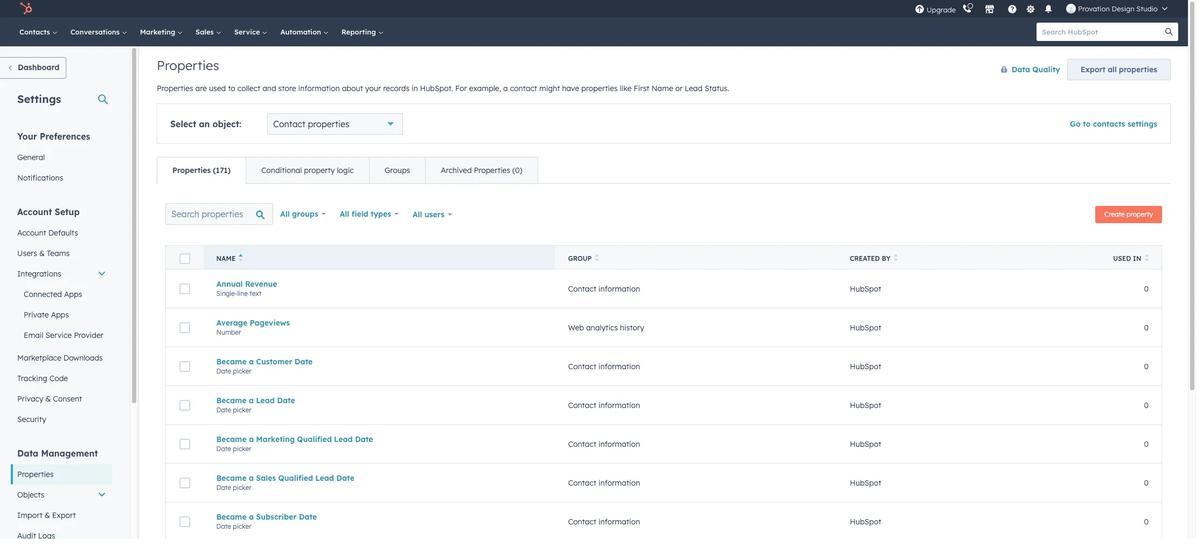 Task type: locate. For each thing, give the bounding box(es) containing it.
1 contact information from the top
[[569, 284, 641, 294]]

2 account from the top
[[17, 228, 46, 238]]

hubspot for became a sales qualified lead date
[[851, 478, 882, 488]]

a down became a lead date date picker
[[249, 434, 254, 444]]

properties
[[1120, 65, 1158, 74], [582, 84, 618, 93], [308, 119, 350, 129]]

1 vertical spatial property
[[1127, 210, 1154, 218]]

0 vertical spatial data
[[1012, 65, 1031, 74]]

account defaults
[[17, 228, 78, 238]]

import & export link
[[11, 505, 113, 526]]

1 horizontal spatial press to sort. element
[[894, 254, 898, 263]]

press to sort. element inside created by button
[[894, 254, 898, 263]]

2 horizontal spatial press to sort. element
[[1145, 254, 1150, 263]]

lead down became a customer date date picker
[[256, 395, 275, 405]]

account setup
[[17, 207, 80, 217]]

2 press to sort. image from the left
[[894, 254, 898, 261]]

name left ascending sort. press to sort descending. element
[[216, 254, 236, 263]]

2 0 from the top
[[1145, 323, 1150, 332]]

records
[[383, 84, 410, 93]]

hubspot for became a subscriber date
[[851, 517, 882, 526]]

properties left (171)
[[173, 166, 211, 175]]

properties inside popup button
[[308, 119, 350, 129]]

a inside became a subscriber date date picker
[[249, 512, 254, 522]]

a left subscriber
[[249, 512, 254, 522]]

sales right marketing 'link'
[[196, 27, 216, 36]]

properties are used to collect and store information about your records in hubspot. for example, a contact might have properties like first name or lead status.
[[157, 84, 730, 93]]

data management
[[17, 448, 98, 459]]

property right create on the top of the page
[[1127, 210, 1154, 218]]

to right "used"
[[228, 84, 236, 93]]

2 press to sort. element from the left
[[894, 254, 898, 263]]

reporting link
[[335, 17, 390, 46]]

3 0 from the top
[[1145, 362, 1150, 371]]

became inside became a customer date date picker
[[216, 357, 247, 366]]

1 horizontal spatial name
[[652, 84, 674, 93]]

1 hubspot from the top
[[851, 284, 882, 294]]

became a subscriber date date picker
[[216, 512, 317, 530]]

& right privacy on the bottom of the page
[[45, 394, 51, 404]]

0 vertical spatial account
[[17, 207, 52, 217]]

2 horizontal spatial properties
[[1120, 65, 1158, 74]]

tab panel
[[157, 183, 1172, 539]]

account up "account defaults"
[[17, 207, 52, 217]]

export down objects button at bottom
[[52, 511, 76, 520]]

are
[[195, 84, 207, 93]]

field
[[352, 209, 369, 219]]

press to sort. image inside used in button
[[1145, 254, 1150, 261]]

marketplace downloads link
[[11, 348, 113, 368]]

all inside the 'all field types' popup button
[[340, 209, 350, 219]]

average pageviews number
[[216, 318, 290, 336]]

conditional property logic
[[261, 166, 354, 175]]

name inside button
[[216, 254, 236, 263]]

1 vertical spatial export
[[52, 511, 76, 520]]

1 vertical spatial marketing
[[256, 434, 295, 444]]

5 became from the top
[[216, 512, 247, 522]]

2 vertical spatial &
[[45, 511, 50, 520]]

contact information for became a customer date
[[569, 362, 641, 371]]

lead inside became a sales qualified lead date date picker
[[316, 473, 334, 483]]

became a subscriber date button
[[216, 512, 543, 522]]

marketplaces button
[[979, 0, 1002, 17]]

5 contact information from the top
[[569, 478, 641, 488]]

hubspot for became a customer date
[[851, 362, 882, 371]]

4 0 from the top
[[1145, 400, 1150, 410]]

0 horizontal spatial press to sort. element
[[595, 254, 599, 263]]

export inside button
[[1081, 65, 1106, 74]]

1 vertical spatial data
[[17, 448, 38, 459]]

account
[[17, 207, 52, 217], [17, 228, 46, 238]]

4 became from the top
[[216, 473, 247, 483]]

data management element
[[11, 448, 113, 539]]

single-
[[216, 289, 237, 297]]

properties up objects
[[17, 470, 54, 479]]

a inside became a sales qualified lead date date picker
[[249, 473, 254, 483]]

account for account setup
[[17, 207, 52, 217]]

or
[[676, 84, 683, 93]]

1 0 from the top
[[1145, 284, 1150, 294]]

average
[[216, 318, 248, 328]]

0 horizontal spatial press to sort. image
[[595, 254, 599, 261]]

became
[[216, 357, 247, 366], [216, 395, 247, 405], [216, 434, 247, 444], [216, 473, 247, 483], [216, 512, 247, 522]]

qualified inside became a marketing qualified lead date date picker
[[297, 434, 332, 444]]

& inside 'link'
[[45, 511, 50, 520]]

6 0 from the top
[[1145, 478, 1150, 488]]

press to sort. element inside group button
[[595, 254, 599, 263]]

connected apps
[[24, 290, 82, 299]]

1 vertical spatial name
[[216, 254, 236, 263]]

lead down became a marketing qualified lead date date picker
[[316, 473, 334, 483]]

contacts link
[[13, 17, 64, 46]]

integrations
[[17, 269, 61, 279]]

information for annual revenue
[[599, 284, 641, 294]]

contact for became a marketing qualified lead date
[[569, 439, 597, 449]]

0 horizontal spatial export
[[52, 511, 76, 520]]

general link
[[11, 147, 113, 168]]

2 hubspot from the top
[[851, 323, 882, 332]]

marketing
[[140, 27, 177, 36], [256, 434, 295, 444]]

hubspot for became a marketing qualified lead date
[[851, 439, 882, 449]]

all left groups
[[280, 209, 290, 219]]

and
[[263, 84, 276, 93]]

1 vertical spatial sales
[[256, 473, 276, 483]]

1 press to sort. element from the left
[[595, 254, 599, 263]]

2 horizontal spatial press to sort. image
[[1145, 254, 1150, 261]]

tab list containing properties (171)
[[157, 157, 538, 184]]

1 account from the top
[[17, 207, 52, 217]]

all inside all users popup button
[[413, 210, 422, 219]]

all for all users
[[413, 210, 422, 219]]

subscriber
[[256, 512, 297, 522]]

1 became from the top
[[216, 357, 247, 366]]

notifications image
[[1044, 5, 1054, 15]]

3 press to sort. image from the left
[[1145, 254, 1150, 261]]

1 horizontal spatial export
[[1081, 65, 1106, 74]]

data left quality
[[1012, 65, 1031, 74]]

contact for became a lead date
[[569, 400, 597, 410]]

0 for average pageviews
[[1145, 323, 1150, 332]]

0 horizontal spatial sales
[[196, 27, 216, 36]]

your preferences element
[[11, 130, 113, 188]]

to right the go
[[1084, 119, 1091, 129]]

press to sort. image
[[595, 254, 599, 261], [894, 254, 898, 261], [1145, 254, 1150, 261]]

data
[[1012, 65, 1031, 74], [17, 448, 38, 459]]

search image
[[1166, 28, 1174, 36]]

a for became a customer date
[[249, 357, 254, 366]]

became a marketing qualified lead date date picker
[[216, 434, 373, 453]]

0 horizontal spatial marketing
[[140, 27, 177, 36]]

data down 'security'
[[17, 448, 38, 459]]

archived properties (0)
[[441, 166, 523, 175]]

1 press to sort. image from the left
[[595, 254, 599, 261]]

upgrade image
[[916, 5, 925, 14]]

picker inside became a subscriber date date picker
[[233, 522, 252, 530]]

apps inside 'link'
[[64, 290, 82, 299]]

management
[[41, 448, 98, 459]]

contact for became a subscriber date
[[569, 517, 597, 526]]

a inside became a lead date date picker
[[249, 395, 254, 405]]

create property button
[[1096, 206, 1163, 223]]

revenue
[[245, 279, 277, 289]]

& right users
[[39, 249, 45, 258]]

line
[[237, 289, 248, 297]]

became inside became a sales qualified lead date date picker
[[216, 473, 247, 483]]

0 vertical spatial service
[[234, 27, 262, 36]]

name left or
[[652, 84, 674, 93]]

contact information
[[569, 284, 641, 294], [569, 362, 641, 371], [569, 400, 641, 410], [569, 439, 641, 449], [569, 478, 641, 488], [569, 517, 641, 526]]

property left logic
[[304, 166, 335, 175]]

1 horizontal spatial sales
[[256, 473, 276, 483]]

1 vertical spatial &
[[45, 394, 51, 404]]

might
[[540, 84, 560, 93]]

apps up private apps link on the bottom
[[64, 290, 82, 299]]

3 contact information from the top
[[569, 400, 641, 410]]

annual revenue button
[[216, 279, 543, 289]]

automation link
[[274, 17, 335, 46]]

an
[[199, 119, 210, 129]]

0 horizontal spatial property
[[304, 166, 335, 175]]

qualified inside became a sales qualified lead date date picker
[[278, 473, 313, 483]]

0 vertical spatial properties
[[1120, 65, 1158, 74]]

menu containing provation design studio
[[914, 0, 1176, 17]]

tracking code link
[[11, 368, 113, 389]]

press to sort. element right in
[[1145, 254, 1150, 263]]

7 0 from the top
[[1145, 517, 1150, 526]]

became for became a sales qualified lead date
[[216, 473, 247, 483]]

property
[[304, 166, 335, 175], [1127, 210, 1154, 218]]

0 horizontal spatial name
[[216, 254, 236, 263]]

press to sort. element right group
[[595, 254, 599, 263]]

a up became a subscriber date date picker
[[249, 473, 254, 483]]

2 picker from the top
[[233, 406, 252, 414]]

0 vertical spatial sales
[[196, 27, 216, 36]]

5 0 from the top
[[1145, 439, 1150, 449]]

collect
[[238, 84, 261, 93]]

became inside became a subscriber date date picker
[[216, 512, 247, 522]]

0 vertical spatial &
[[39, 249, 45, 258]]

information for became a marketing qualified lead date
[[599, 439, 641, 449]]

press to sort. element
[[595, 254, 599, 263], [894, 254, 898, 263], [1145, 254, 1150, 263]]

0 for became a sales qualified lead date
[[1145, 478, 1150, 488]]

0 horizontal spatial properties
[[308, 119, 350, 129]]

service right sales link at top
[[234, 27, 262, 36]]

properties left (0)
[[474, 166, 511, 175]]

lead inside became a lead date date picker
[[256, 395, 275, 405]]

1 vertical spatial properties
[[582, 84, 618, 93]]

4 picker from the top
[[233, 483, 252, 491]]

5 hubspot from the top
[[851, 439, 882, 449]]

picker inside became a marketing qualified lead date date picker
[[233, 445, 252, 453]]

service
[[234, 27, 262, 36], [46, 331, 72, 340]]

became for became a subscriber date
[[216, 512, 247, 522]]

press to sort. element right by
[[894, 254, 898, 263]]

press to sort. image right group
[[595, 254, 599, 261]]

data inside data quality button
[[1012, 65, 1031, 74]]

properties left like
[[582, 84, 618, 93]]

3 press to sort. element from the left
[[1145, 254, 1150, 263]]

picker inside became a sales qualified lead date date picker
[[233, 483, 252, 491]]

for
[[456, 84, 467, 93]]

picker inside became a customer date date picker
[[233, 367, 252, 375]]

a inside became a marketing qualified lead date date picker
[[249, 434, 254, 444]]

menu
[[914, 0, 1176, 17]]

2 horizontal spatial all
[[413, 210, 422, 219]]

properties
[[157, 57, 219, 73], [157, 84, 193, 93], [173, 166, 211, 175], [474, 166, 511, 175], [17, 470, 54, 479]]

0 horizontal spatial to
[[228, 84, 236, 93]]

export all properties
[[1081, 65, 1158, 74]]

press to sort. image right in
[[1145, 254, 1150, 261]]

in
[[412, 84, 418, 93]]

1 vertical spatial qualified
[[278, 473, 313, 483]]

studio
[[1137, 4, 1159, 13]]

information for became a sales qualified lead date
[[599, 478, 641, 488]]

text
[[250, 289, 262, 297]]

properties inside button
[[1120, 65, 1158, 74]]

email service provider link
[[11, 325, 113, 346]]

tab list
[[157, 157, 538, 184]]

lead down "became a lead date" button in the left of the page
[[334, 434, 353, 444]]

properties right all on the right top of the page
[[1120, 65, 1158, 74]]

your preferences
[[17, 131, 90, 142]]

logic
[[337, 166, 354, 175]]

1 horizontal spatial property
[[1127, 210, 1154, 218]]

create property
[[1105, 210, 1154, 218]]

1 vertical spatial service
[[46, 331, 72, 340]]

users & teams link
[[11, 243, 113, 264]]

press to sort. image inside group button
[[595, 254, 599, 261]]

apps up email service provider link
[[51, 310, 69, 320]]

group
[[569, 254, 592, 263]]

picker for subscriber
[[233, 522, 252, 530]]

6 contact information from the top
[[569, 517, 641, 526]]

3 hubspot from the top
[[851, 362, 882, 371]]

all groups button
[[273, 203, 333, 225]]

1 horizontal spatial properties
[[582, 84, 618, 93]]

a down became a customer date date picker
[[249, 395, 254, 405]]

3 picker from the top
[[233, 445, 252, 453]]

apps for private apps
[[51, 310, 69, 320]]

3 became from the top
[[216, 434, 247, 444]]

press to sort. image for group
[[595, 254, 599, 261]]

2 vertical spatial properties
[[308, 119, 350, 129]]

0 vertical spatial apps
[[64, 290, 82, 299]]

4 hubspot from the top
[[851, 400, 882, 410]]

marketing left sales link at top
[[140, 27, 177, 36]]

export all properties button
[[1068, 59, 1172, 80]]

1 picker from the top
[[233, 367, 252, 375]]

marketing down became a lead date date picker
[[256, 434, 295, 444]]

became inside became a lead date date picker
[[216, 395, 247, 405]]

preferences
[[40, 131, 90, 142]]

properties link
[[11, 464, 113, 485]]

2 contact information from the top
[[569, 362, 641, 371]]

hubspot link
[[13, 2, 40, 15]]

1 horizontal spatial data
[[1012, 65, 1031, 74]]

1 horizontal spatial marketing
[[256, 434, 295, 444]]

apps
[[64, 290, 82, 299], [51, 310, 69, 320]]

all left field on the left top
[[340, 209, 350, 219]]

became for became a customer date
[[216, 357, 247, 366]]

became inside became a marketing qualified lead date date picker
[[216, 434, 247, 444]]

0 vertical spatial name
[[652, 84, 674, 93]]

0 for became a marketing qualified lead date
[[1145, 439, 1150, 449]]

0 vertical spatial marketing
[[140, 27, 177, 36]]

became for became a lead date
[[216, 395, 247, 405]]

0 horizontal spatial service
[[46, 331, 72, 340]]

defaults
[[48, 228, 78, 238]]

analytics
[[587, 323, 618, 332]]

& for teams
[[39, 249, 45, 258]]

press to sort. image right by
[[894, 254, 898, 261]]

picker inside became a lead date date picker
[[233, 406, 252, 414]]

press to sort. image inside created by button
[[894, 254, 898, 261]]

1 vertical spatial account
[[17, 228, 46, 238]]

1 horizontal spatial press to sort. image
[[894, 254, 898, 261]]

(171)
[[213, 166, 231, 175]]

a inside became a customer date date picker
[[249, 357, 254, 366]]

information
[[298, 84, 340, 93], [599, 284, 641, 294], [599, 362, 641, 371], [599, 400, 641, 410], [599, 439, 641, 449], [599, 478, 641, 488], [599, 517, 641, 526]]

became a marketing qualified lead date button
[[216, 434, 543, 444]]

ascending sort. press to sort descending. image
[[239, 254, 243, 261]]

all inside all groups 'popup button'
[[280, 209, 290, 219]]

data inside data management element
[[17, 448, 38, 459]]

status.
[[705, 84, 730, 93]]

a left customer
[[249, 357, 254, 366]]

account inside "link"
[[17, 228, 46, 238]]

1 horizontal spatial all
[[340, 209, 350, 219]]

properties down about
[[308, 119, 350, 129]]

press to sort. element for created by
[[894, 254, 898, 263]]

export inside 'link'
[[52, 511, 76, 520]]

1 horizontal spatial to
[[1084, 119, 1091, 129]]

name button
[[204, 246, 556, 269]]

press to sort. element inside used in button
[[1145, 254, 1150, 263]]

0 vertical spatial property
[[304, 166, 335, 175]]

press to sort. element for group
[[595, 254, 599, 263]]

service down private apps link on the bottom
[[46, 331, 72, 340]]

0 vertical spatial qualified
[[297, 434, 332, 444]]

0 horizontal spatial all
[[280, 209, 290, 219]]

marketing inside became a marketing qualified lead date date picker
[[256, 434, 295, 444]]

0 vertical spatial export
[[1081, 65, 1106, 74]]

consent
[[53, 394, 82, 404]]

7 hubspot from the top
[[851, 517, 882, 526]]

qualified down became a marketing qualified lead date date picker
[[278, 473, 313, 483]]

4 contact information from the top
[[569, 439, 641, 449]]

to
[[228, 84, 236, 93], [1084, 119, 1091, 129]]

data quality button
[[990, 59, 1062, 80]]

account up users
[[17, 228, 46, 238]]

0 horizontal spatial data
[[17, 448, 38, 459]]

settings
[[17, 92, 61, 106]]

qualified up became a sales qualified lead date date picker
[[297, 434, 332, 444]]

& right import
[[45, 511, 50, 520]]

all left users
[[413, 210, 422, 219]]

teams
[[47, 249, 70, 258]]

picker for customer
[[233, 367, 252, 375]]

sales up subscriber
[[256, 473, 276, 483]]

contact information for became a lead date
[[569, 400, 641, 410]]

all users
[[413, 210, 445, 219]]

james peterson image
[[1067, 4, 1077, 13]]

6 hubspot from the top
[[851, 478, 882, 488]]

&
[[39, 249, 45, 258], [45, 394, 51, 404], [45, 511, 50, 520]]

property inside button
[[1127, 210, 1154, 218]]

2 became from the top
[[216, 395, 247, 405]]

1 vertical spatial apps
[[51, 310, 69, 320]]

5 picker from the top
[[233, 522, 252, 530]]

property for create
[[1127, 210, 1154, 218]]

export left all on the right top of the page
[[1081, 65, 1106, 74]]

store
[[278, 84, 296, 93]]

a for became a marketing qualified lead date
[[249, 434, 254, 444]]

contact for became a sales qualified lead date
[[569, 478, 597, 488]]



Task type: describe. For each thing, give the bounding box(es) containing it.
service inside account setup element
[[46, 331, 72, 340]]

settings image
[[1026, 5, 1036, 14]]

all
[[1109, 65, 1118, 74]]

property for conditional
[[304, 166, 335, 175]]

properties (171) link
[[157, 157, 246, 183]]

settings
[[1128, 119, 1158, 129]]

import & export
[[17, 511, 76, 520]]

provation design studio
[[1079, 4, 1159, 13]]

email
[[24, 331, 43, 340]]

contact information for became a sales qualified lead date
[[569, 478, 641, 488]]

groups
[[292, 209, 319, 219]]

1 vertical spatial to
[[1084, 119, 1091, 129]]

upgrade
[[927, 5, 957, 14]]

created by button
[[838, 246, 1098, 269]]

help image
[[1008, 5, 1018, 15]]

marketing inside 'link'
[[140, 27, 177, 36]]

go
[[1071, 119, 1081, 129]]

properties inside data management element
[[17, 470, 54, 479]]

lead inside became a marketing qualified lead date date picker
[[334, 434, 353, 444]]

calling icon button
[[959, 2, 977, 16]]

provider
[[74, 331, 104, 340]]

lead right or
[[685, 84, 703, 93]]

contact
[[510, 84, 538, 93]]

notifications link
[[11, 168, 113, 188]]

contacts
[[1094, 119, 1126, 129]]

objects button
[[11, 485, 113, 505]]

marketplace
[[17, 353, 61, 363]]

ascending sort. press to sort descending. element
[[239, 254, 243, 263]]

calling icon image
[[963, 4, 973, 14]]

contact information for annual revenue
[[569, 284, 641, 294]]

data quality
[[1012, 65, 1061, 74]]

object:
[[213, 119, 242, 129]]

private
[[24, 310, 49, 320]]

your
[[17, 131, 37, 142]]

notifications
[[17, 173, 63, 183]]

created
[[851, 254, 881, 263]]

contact information for became a subscriber date
[[569, 517, 641, 526]]

hubspot for annual revenue
[[851, 284, 882, 294]]

help button
[[1004, 0, 1022, 17]]

hubspot.
[[420, 84, 453, 93]]

0 vertical spatial to
[[228, 84, 236, 93]]

objects
[[17, 490, 44, 500]]

account setup element
[[11, 206, 113, 430]]

dashboard link
[[0, 57, 67, 79]]

select
[[170, 119, 196, 129]]

hubspot for became a lead date
[[851, 400, 882, 410]]

a left the contact at the top left of page
[[504, 84, 508, 93]]

conversations link
[[64, 17, 134, 46]]

& for export
[[45, 511, 50, 520]]

go to contacts settings
[[1071, 119, 1158, 129]]

press to sort. image for created by
[[894, 254, 898, 261]]

all groups
[[280, 209, 319, 219]]

groups link
[[369, 157, 426, 183]]

sales inside became a sales qualified lead date date picker
[[256, 473, 276, 483]]

contact inside popup button
[[273, 119, 306, 129]]

properties up the are
[[157, 57, 219, 73]]

select an object:
[[170, 119, 242, 129]]

0 for annual revenue
[[1145, 284, 1150, 294]]

design
[[1113, 4, 1135, 13]]

conditional property logic link
[[246, 157, 369, 183]]

sales link
[[189, 17, 228, 46]]

about
[[342, 84, 363, 93]]

0 for became a customer date
[[1145, 362, 1150, 371]]

conditional
[[261, 166, 302, 175]]

properties (171)
[[173, 166, 231, 175]]

became a sales qualified lead date date picker
[[216, 473, 355, 491]]

qualified for marketing
[[297, 434, 332, 444]]

& for consent
[[45, 394, 51, 404]]

provation
[[1079, 4, 1111, 13]]

in
[[1134, 254, 1142, 263]]

became for became a marketing qualified lead date
[[216, 434, 247, 444]]

all for all groups
[[280, 209, 290, 219]]

information for became a subscriber date
[[599, 517, 641, 526]]

downloads
[[63, 353, 103, 363]]

automation
[[281, 27, 323, 36]]

tracking
[[17, 374, 47, 383]]

a for became a subscriber date
[[249, 512, 254, 522]]

archived properties (0) link
[[426, 157, 538, 183]]

users
[[425, 210, 445, 219]]

account for account defaults
[[17, 228, 46, 238]]

all for all field types
[[340, 209, 350, 219]]

Search HubSpot search field
[[1037, 23, 1169, 41]]

apps for connected apps
[[64, 290, 82, 299]]

hubspot image
[[19, 2, 32, 15]]

qualified for sales
[[278, 473, 313, 483]]

contact for became a customer date
[[569, 362, 597, 371]]

used in
[[1114, 254, 1142, 263]]

a for became a lead date
[[249, 395, 254, 405]]

press to sort. image for used in
[[1145, 254, 1150, 261]]

web
[[569, 323, 584, 332]]

groups
[[385, 166, 410, 175]]

quality
[[1033, 65, 1061, 74]]

connected apps link
[[11, 284, 113, 305]]

example,
[[469, 84, 502, 93]]

(0)
[[513, 166, 523, 175]]

contact information for became a marketing qualified lead date
[[569, 439, 641, 449]]

became a lead date date picker
[[216, 395, 295, 414]]

a for became a sales qualified lead date
[[249, 473, 254, 483]]

Search search field
[[166, 203, 273, 225]]

information for became a customer date
[[599, 362, 641, 371]]

create
[[1105, 210, 1126, 218]]

became a sales qualified lead date button
[[216, 473, 543, 483]]

used
[[1114, 254, 1132, 263]]

0 for became a lead date
[[1145, 400, 1150, 410]]

search button
[[1161, 23, 1179, 41]]

integrations button
[[11, 264, 113, 284]]

annual
[[216, 279, 243, 289]]

hubspot for average pageviews
[[851, 323, 882, 332]]

provation design studio button
[[1061, 0, 1175, 17]]

marketplaces image
[[986, 5, 995, 15]]

0 for became a subscriber date
[[1145, 517, 1150, 526]]

data for data management
[[17, 448, 38, 459]]

1 horizontal spatial service
[[234, 27, 262, 36]]

tab panel containing all groups
[[157, 183, 1172, 539]]

types
[[371, 209, 391, 219]]

like
[[620, 84, 632, 93]]

email service provider
[[24, 331, 104, 340]]

all field types
[[340, 209, 391, 219]]

all users button
[[406, 203, 459, 226]]

properties left the are
[[157, 84, 193, 93]]

web analytics history
[[569, 323, 645, 332]]

annual revenue single-line text
[[216, 279, 277, 297]]

connected
[[24, 290, 62, 299]]

import
[[17, 511, 43, 520]]

contacts
[[19, 27, 52, 36]]

information for became a lead date
[[599, 400, 641, 410]]

created by
[[851, 254, 891, 263]]

customer
[[256, 357, 293, 366]]

marketing link
[[134, 17, 189, 46]]

tracking code
[[17, 374, 68, 383]]

number
[[216, 328, 241, 336]]

security link
[[11, 409, 113, 430]]

press to sort. element for used in
[[1145, 254, 1150, 263]]

users & teams
[[17, 249, 70, 258]]

data for data quality
[[1012, 65, 1031, 74]]

general
[[17, 153, 45, 162]]

used
[[209, 84, 226, 93]]

picker for lead
[[233, 406, 252, 414]]

contact for annual revenue
[[569, 284, 597, 294]]



Task type: vqa. For each thing, say whether or not it's contained in the screenshot.
VISTA
no



